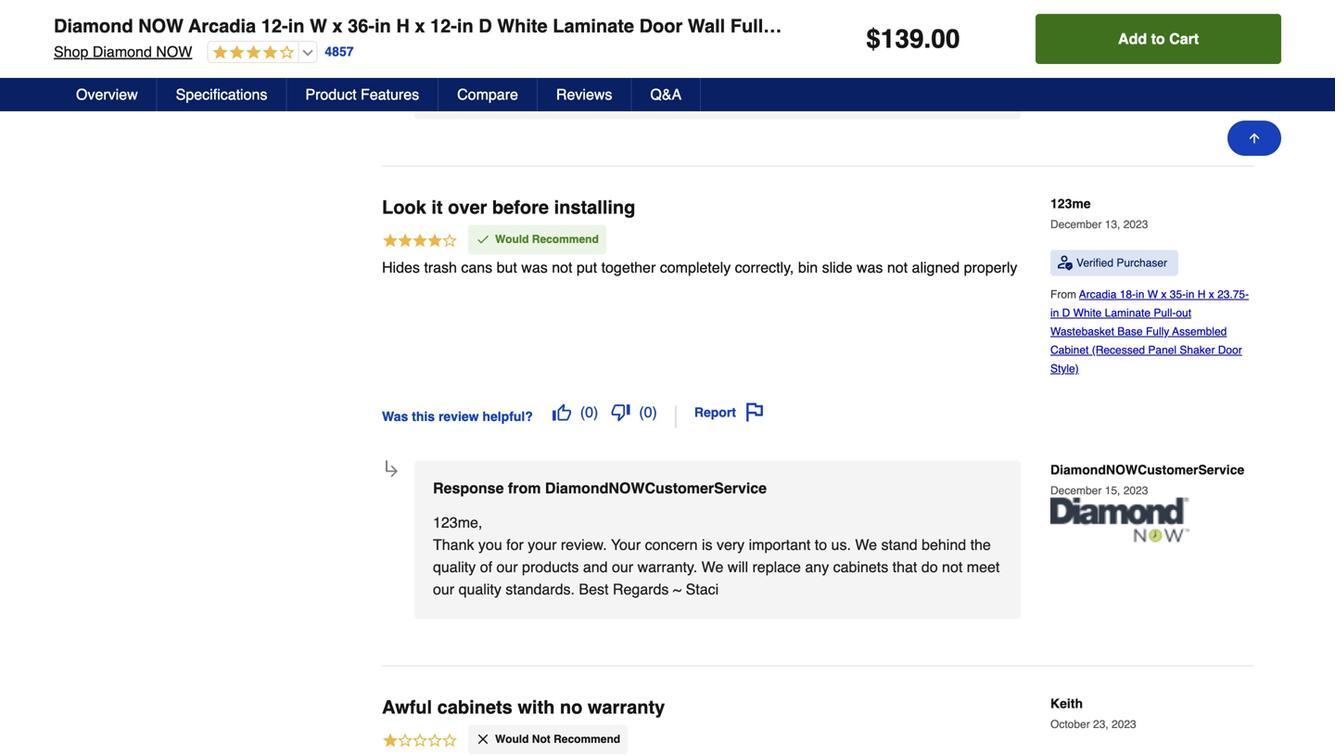 Task type: locate. For each thing, give the bounding box(es) containing it.
1 0 from the left
[[585, 404, 594, 421]]

0 vertical spatial response from diamondnowcustomerservice
[[433, 2, 767, 19]]

0 vertical spatial cabinets
[[834, 559, 889, 576]]

(recessed for wall
[[956, 15, 1049, 37]]

december inside 123me december 13, 2023
[[1051, 218, 1102, 231]]

to
[[1152, 30, 1166, 47], [815, 536, 828, 553]]

hides trash cans but was not put together completely correctly, bin slide was not aligned properly
[[382, 259, 1018, 276]]

cabinets down us.
[[834, 559, 889, 576]]

(recessed up cabinets.
[[956, 15, 1049, 37]]

is right that
[[467, 59, 478, 76]]

4 stars image up the "specifications" button
[[208, 45, 294, 62]]

1 vertical spatial is
[[702, 536, 713, 553]]

meet
[[967, 559, 1000, 576]]

1 horizontal spatial assembled
[[1173, 325, 1228, 338]]

0 vertical spatial style)
[[1224, 15, 1275, 37]]

0 horizontal spatial panel
[[1054, 15, 1103, 37]]

h right 36-
[[396, 15, 410, 37]]

0 horizontal spatial to
[[815, 536, 828, 553]]

1 horizontal spatial not
[[888, 259, 908, 276]]

staci
[[929, 81, 962, 98], [686, 581, 719, 598]]

( 0 ) for 'thumb up' icon
[[581, 404, 599, 421]]

2 vertical spatial december
[[1051, 484, 1102, 497]]

1 vertical spatial staci
[[686, 581, 719, 598]]

your inside that is great feedback. we are so happy that you are pleased with your new cabinets. thank you for the positive review and for shopping at lowe's. all the best ~ staci
[[874, 59, 902, 76]]

1 horizontal spatial d
[[1063, 307, 1071, 320]]

are left so
[[614, 59, 636, 76]]

( for thumb down image on the bottom left of the page
[[639, 404, 644, 421]]

0 horizontal spatial fully
[[731, 15, 774, 37]]

0 right 'thumb up' icon
[[585, 404, 594, 421]]

thank inside 123me, thank you for your review. your concern is very important to us. we stand behind the quality of our products and our warranty. we will replace any cabinets that do not meet our quality standards. best regards ~ staci
[[433, 536, 475, 553]]

2 ( from the left
[[639, 404, 644, 421]]

1 vertical spatial h
[[1198, 288, 1206, 301]]

style) down wastebasket
[[1051, 362, 1080, 375]]

w up the 4857
[[310, 15, 327, 37]]

would recommend
[[495, 233, 599, 246]]

2 horizontal spatial the
[[971, 536, 992, 553]]

recommend down no
[[554, 733, 621, 746]]

warranty
[[588, 697, 665, 718]]

response from diamondnowcustomerservice for 123me,
[[433, 480, 767, 497]]

2 response from diamondnowcustomerservice from the top
[[433, 480, 767, 497]]

panel left 6,
[[1054, 15, 1103, 37]]

panel for diamond now arcadia 12-in w x 36-in h x 12-in d white laminate door wall fully assembled cabinet (recessed panel shaker door style)
[[1054, 15, 1103, 37]]

standards.
[[506, 581, 575, 598]]

2 response from the top
[[433, 480, 504, 497]]

0 vertical spatial diamondnowcustomerservice
[[545, 2, 767, 19]]

any
[[806, 559, 830, 576]]

2 0 from the left
[[644, 404, 653, 421]]

q&a button
[[632, 78, 702, 111]]

is left very
[[702, 536, 713, 553]]

1 horizontal spatial and
[[654, 81, 679, 98]]

0 horizontal spatial cabinet
[[883, 15, 951, 37]]

response
[[433, 2, 504, 19], [433, 480, 504, 497]]

best
[[579, 581, 609, 598]]

0 right thumb down image on the bottom left of the page
[[644, 404, 653, 421]]

0 horizontal spatial that
[[704, 59, 729, 76]]

verified
[[1077, 257, 1114, 270]]

is
[[467, 59, 478, 76], [702, 536, 713, 553]]

x left 35-
[[1162, 288, 1167, 301]]

1 are from the left
[[614, 59, 636, 76]]

fully down pull- on the right of the page
[[1147, 325, 1170, 338]]

not left the aligned on the top right of the page
[[888, 259, 908, 276]]

in up the out on the right
[[1187, 288, 1195, 301]]

diamondnowcustomerservice up the concern
[[545, 480, 767, 497]]

$ 139 . 00
[[867, 24, 961, 54]]

0 vertical spatial quality
[[433, 559, 476, 576]]

december 6, 2023
[[1051, 7, 1143, 20]]

that down stand
[[893, 559, 918, 576]]

not
[[532, 733, 551, 746]]

installing
[[554, 197, 636, 218]]

style) right cart
[[1224, 15, 1275, 37]]

0 horizontal spatial review
[[439, 409, 479, 424]]

to left us.
[[815, 536, 828, 553]]

cabinet for base
[[1051, 344, 1089, 357]]

1 horizontal spatial cabinets
[[834, 559, 889, 576]]

december left the 15,
[[1051, 484, 1102, 497]]

1 horizontal spatial cabinet
[[1051, 344, 1089, 357]]

2 diamondnow_mbci image from the top
[[1051, 498, 1190, 542]]

2 was from the left
[[857, 259, 884, 276]]

to right add on the top right of the page
[[1152, 30, 1166, 47]]

0 vertical spatial that
[[704, 59, 729, 76]]

2 horizontal spatial not
[[943, 559, 963, 576]]

1 horizontal spatial our
[[497, 559, 518, 576]]

.
[[924, 24, 932, 54]]

diamondnowcustomerservice for 123me,
[[545, 480, 767, 497]]

1 vertical spatial response from diamondnowcustomerservice
[[433, 480, 767, 497]]

2023 for diamondnowcustomerservice
[[1124, 484, 1149, 497]]

0 vertical spatial panel
[[1054, 15, 1103, 37]]

0 horizontal spatial )
[[594, 404, 599, 421]]

will
[[728, 559, 749, 576]]

was
[[382, 409, 408, 424]]

fully for base
[[1147, 325, 1170, 338]]

1 response from diamondnowcustomerservice from the top
[[433, 2, 767, 19]]

0 vertical spatial would
[[495, 233, 529, 246]]

1 horizontal spatial 0
[[644, 404, 653, 421]]

white up wastebasket
[[1074, 307, 1102, 320]]

0 horizontal spatial style)
[[1051, 362, 1080, 375]]

specifications
[[176, 86, 268, 103]]

response for that is great feedback. we are so happy that you are pleased with your new cabinets. thank you for the positive review and for shopping at lowe's. all the best ~ staci
[[433, 2, 504, 19]]

assembled down the out on the right
[[1173, 325, 1228, 338]]

fully inside arcadia 18-in w x 35-in h x 23.75- in d white laminate pull-out wastebasket base fully assembled cabinet (recessed panel shaker door style)
[[1147, 325, 1170, 338]]

diamondnow_mbci image down 6,
[[1051, 20, 1190, 65]]

diamondnowcustomerservice up the 15,
[[1051, 463, 1245, 477]]

0 horizontal spatial 12-
[[261, 15, 288, 37]]

you down "great"
[[479, 81, 503, 98]]

23.75-
[[1218, 288, 1250, 301]]

0 horizontal spatial shaker
[[1109, 15, 1170, 37]]

1 vertical spatial thank
[[433, 536, 475, 553]]

put
[[577, 259, 598, 276]]

0 vertical spatial w
[[310, 15, 327, 37]]

0 horizontal spatial are
[[614, 59, 636, 76]]

0 vertical spatial white
[[497, 15, 548, 37]]

0 vertical spatial response
[[433, 2, 504, 19]]

is inside 123me, thank you for your review. your concern is very important to us. we stand behind the quality of our products and our warranty. we will replace any cabinets that do not meet our quality standards. best regards ~ staci
[[702, 536, 713, 553]]

x left 23.75-
[[1209, 288, 1215, 301]]

pull-
[[1154, 307, 1177, 320]]

laminate up feedback.
[[553, 15, 635, 37]]

0 vertical spatial (recessed
[[956, 15, 1049, 37]]

h right 35-
[[1198, 288, 1206, 301]]

thumb down image
[[612, 403, 630, 422]]

arcadia up specifications
[[188, 15, 256, 37]]

cabinet inside arcadia 18-in w x 35-in h x 23.75- in d white laminate pull-out wastebasket base fully assembled cabinet (recessed panel shaker door style)
[[1051, 344, 1089, 357]]

happy
[[660, 59, 700, 76]]

that up shopping
[[704, 59, 729, 76]]

with up all
[[843, 59, 869, 76]]

arcadia
[[188, 15, 256, 37], [1080, 288, 1117, 301]]

the right all
[[859, 81, 880, 98]]

not left put
[[552, 259, 573, 276]]

assembled for wall
[[779, 15, 878, 37]]

4 stars image up hides
[[382, 232, 458, 252]]

add
[[1119, 30, 1148, 47]]

1 ( from the left
[[581, 404, 585, 421]]

2023 inside diamondnowcustomerservice december 15, 2023
[[1124, 484, 1149, 497]]

3 december from the top
[[1051, 484, 1102, 497]]

h
[[396, 15, 410, 37], [1198, 288, 1206, 301]]

$
[[867, 24, 881, 54]]

0
[[585, 404, 594, 421], [644, 404, 653, 421]]

1 horizontal spatial h
[[1198, 288, 1206, 301]]

2 are from the left
[[761, 59, 783, 76]]

1 horizontal spatial we
[[702, 559, 724, 576]]

laminate down "18-"
[[1106, 307, 1151, 320]]

review right "this"
[[439, 409, 479, 424]]

0 horizontal spatial was
[[522, 259, 548, 276]]

1 vertical spatial now
[[156, 43, 192, 60]]

( right 'thumb up' icon
[[581, 404, 585, 421]]

new
[[907, 59, 934, 76]]

our down 123me,
[[433, 581, 455, 598]]

thank down that
[[433, 81, 475, 98]]

december
[[1051, 7, 1102, 20], [1051, 218, 1102, 231], [1051, 484, 1102, 497]]

1 horizontal spatial ~
[[916, 81, 925, 98]]

not right do
[[943, 559, 963, 576]]

2 vertical spatial diamondnowcustomerservice
[[545, 480, 767, 497]]

response up that
[[433, 2, 504, 19]]

1 vertical spatial arcadia
[[1080, 288, 1117, 301]]

0 horizontal spatial arcadia
[[188, 15, 256, 37]]

1 horizontal spatial arcadia
[[1080, 288, 1117, 301]]

review
[[607, 81, 650, 98], [439, 409, 479, 424]]

0 horizontal spatial (
[[581, 404, 585, 421]]

would for over
[[495, 233, 529, 246]]

for
[[507, 81, 524, 98], [683, 81, 701, 98], [507, 536, 524, 553]]

1 horizontal spatial white
[[1074, 307, 1102, 320]]

the down feedback.
[[528, 81, 549, 98]]

0 vertical spatial diamondnow_mbci image
[[1051, 20, 1190, 65]]

diamond now arcadia 12-in w x 36-in h x 12-in d white laminate door wall fully assembled cabinet (recessed panel shaker door style)
[[54, 15, 1275, 37]]

(recessed down base
[[1093, 344, 1146, 357]]

shop
[[54, 43, 88, 60]]

1 horizontal spatial panel
[[1149, 344, 1177, 357]]

12-
[[261, 15, 288, 37], [430, 15, 457, 37]]

in down purchaser
[[1136, 288, 1145, 301]]

cabinet up new
[[883, 15, 951, 37]]

fully right wall
[[731, 15, 774, 37]]

2 ) from the left
[[653, 404, 658, 421]]

1 ) from the left
[[594, 404, 599, 421]]

) right thumb down image on the bottom left of the page
[[653, 404, 658, 421]]

your
[[874, 59, 902, 76], [528, 536, 557, 553]]

trash
[[424, 259, 457, 276]]

139
[[881, 24, 924, 54]]

that
[[433, 59, 463, 76]]

(recessed
[[956, 15, 1049, 37], [1093, 344, 1146, 357]]

1 vertical spatial to
[[815, 536, 828, 553]]

123me
[[1051, 196, 1092, 211]]

12- up that
[[430, 15, 457, 37]]

0 vertical spatial december
[[1051, 7, 1102, 20]]

in down from
[[1051, 307, 1060, 320]]

now up shop diamond now
[[138, 15, 184, 37]]

shopping
[[705, 81, 765, 98]]

2 horizontal spatial we
[[856, 536, 878, 553]]

your up best
[[874, 59, 902, 76]]

0 vertical spatial shaker
[[1109, 15, 1170, 37]]

your
[[611, 536, 641, 553]]

shaker for diamond now arcadia 12-in w x 36-in h x 12-in d white laminate door wall fully assembled cabinet (recessed panel shaker door style)
[[1109, 15, 1170, 37]]

laminate
[[553, 15, 635, 37], [1106, 307, 1151, 320]]

panel for arcadia 18-in w x 35-in h x 23.75- in d white laminate pull-out wastebasket base fully assembled cabinet (recessed panel shaker door style)
[[1149, 344, 1177, 357]]

you up "of"
[[479, 536, 503, 553]]

( 0 ) right thumb down image on the bottom left of the page
[[639, 404, 658, 421]]

2023 for keith
[[1112, 718, 1137, 731]]

response for 123me,
[[433, 480, 504, 497]]

0 vertical spatial from
[[508, 2, 541, 19]]

12- up the "specifications" button
[[261, 15, 288, 37]]

1 vertical spatial laminate
[[1106, 307, 1151, 320]]

december for diamondnowcustomerservice
[[1051, 484, 1102, 497]]

0 vertical spatial with
[[843, 59, 869, 76]]

1 horizontal spatial fully
[[1147, 325, 1170, 338]]

0 vertical spatial your
[[874, 59, 902, 76]]

was right but in the top left of the page
[[522, 259, 548, 276]]

we up positive
[[588, 59, 610, 76]]

response from diamondnowcustomerservice up review. in the left of the page
[[433, 480, 767, 497]]

now up specifications
[[156, 43, 192, 60]]

0 vertical spatial and
[[654, 81, 679, 98]]

from down helpful?
[[508, 480, 541, 497]]

overview button
[[58, 78, 157, 111]]

2 ( 0 ) from the left
[[639, 404, 658, 421]]

diamondnowcustomerservice
[[545, 2, 767, 19], [1051, 463, 1245, 477], [545, 480, 767, 497]]

white up "great"
[[497, 15, 548, 37]]

you up shopping
[[733, 59, 757, 76]]

2 would from the top
[[495, 733, 529, 746]]

2023 inside 'keith october 23, 2023'
[[1112, 718, 1137, 731]]

awful cabinets with no warranty
[[382, 697, 665, 718]]

0 horizontal spatial ~
[[673, 581, 682, 598]]

assembled up pleased
[[779, 15, 878, 37]]

6,
[[1106, 7, 1115, 20]]

white inside arcadia 18-in w x 35-in h x 23.75- in d white laminate pull-out wastebasket base fully assembled cabinet (recessed panel shaker door style)
[[1074, 307, 1102, 320]]

response from diamondnowcustomerservice for that is great feedback. we are so happy that you are pleased with your new cabinets. thank you for the positive review and for shopping at lowe's. all the best ~ staci
[[433, 2, 767, 19]]

warranty.
[[638, 559, 698, 576]]

diamond up the shop
[[54, 15, 133, 37]]

1 horizontal spatial laminate
[[1106, 307, 1151, 320]]

w up pull- on the right of the page
[[1148, 288, 1159, 301]]

keith
[[1051, 696, 1084, 711]]

1 vertical spatial diamondnow_mbci image
[[1051, 498, 1190, 542]]

white
[[497, 15, 548, 37], [1074, 307, 1102, 320]]

staci down warranty.
[[686, 581, 719, 598]]

1 horizontal spatial 12-
[[430, 15, 457, 37]]

december inside diamondnowcustomerservice december 15, 2023
[[1051, 484, 1102, 497]]

0 horizontal spatial not
[[552, 259, 573, 276]]

(recessed inside arcadia 18-in w x 35-in h x 23.75- in d white laminate pull-out wastebasket base fully assembled cabinet (recessed panel shaker door style)
[[1093, 344, 1146, 357]]

that inside that is great feedback. we are so happy that you are pleased with your new cabinets. thank you for the positive review and for shopping at lowe's. all the best ~ staci
[[704, 59, 729, 76]]

panel inside arcadia 18-in w x 35-in h x 23.75- in d white laminate pull-out wastebasket base fully assembled cabinet (recessed panel shaker door style)
[[1149, 344, 1177, 357]]

your up products
[[528, 536, 557, 553]]

we left will
[[702, 559, 724, 576]]

and inside 123me, thank you for your review. your concern is very important to us. we stand behind the quality of our products and our warranty. we will replace any cabinets that do not meet our quality standards. best regards ~ staci
[[583, 559, 608, 576]]

purchaser
[[1117, 257, 1168, 270]]

~ down warranty.
[[673, 581, 682, 598]]

2 12- from the left
[[430, 15, 457, 37]]

product features
[[306, 86, 419, 103]]

your inside 123me, thank you for your review. your concern is very important to us. we stand behind the quality of our products and our warranty. we will replace any cabinets that do not meet our quality standards. best regards ~ staci
[[528, 536, 557, 553]]

quality left "of"
[[433, 559, 476, 576]]

december left 6,
[[1051, 7, 1102, 20]]

you inside 123me, thank you for your review. your concern is very important to us. we stand behind the quality of our products and our warranty. we will replace any cabinets that do not meet our quality standards. best regards ~ staci
[[479, 536, 503, 553]]

cabinets up close image
[[438, 697, 513, 718]]

0 horizontal spatial 0
[[585, 404, 594, 421]]

)
[[594, 404, 599, 421], [653, 404, 658, 421]]

1 thank from the top
[[433, 81, 475, 98]]

door inside arcadia 18-in w x 35-in h x 23.75- in d white laminate pull-out wastebasket base fully assembled cabinet (recessed panel shaker door style)
[[1219, 344, 1243, 357]]

the up the meet
[[971, 536, 992, 553]]

over
[[448, 197, 487, 218]]

look
[[382, 197, 427, 218]]

0 horizontal spatial your
[[528, 536, 557, 553]]

1 vertical spatial with
[[518, 697, 555, 718]]

staci inside 123me, thank you for your review. your concern is very important to us. we stand behind the quality of our products and our warranty. we will replace any cabinets that do not meet our quality standards. best regards ~ staci
[[686, 581, 719, 598]]

that inside 123me, thank you for your review. your concern is very important to us. we stand behind the quality of our products and our warranty. we will replace any cabinets that do not meet our quality standards. best regards ~ staci
[[893, 559, 918, 576]]

2 thank from the top
[[433, 536, 475, 553]]

1 vertical spatial cabinets
[[438, 697, 513, 718]]

1 horizontal spatial shaker
[[1180, 344, 1216, 357]]

0 horizontal spatial staci
[[686, 581, 719, 598]]

style) inside arcadia 18-in w x 35-in h x 23.75- in d white laminate pull-out wastebasket base fully assembled cabinet (recessed panel shaker door style)
[[1051, 362, 1080, 375]]

staci inside that is great feedback. we are so happy that you are pleased with your new cabinets. thank you for the positive review and for shopping at lowe's. all the best ~ staci
[[929, 81, 962, 98]]

assembled inside arcadia 18-in w x 35-in h x 23.75- in d white laminate pull-out wastebasket base fully assembled cabinet (recessed panel shaker door style)
[[1173, 325, 1228, 338]]

flag image
[[746, 403, 764, 422]]

add to cart button
[[1036, 14, 1282, 64]]

2023 right 23, at the right of the page
[[1112, 718, 1137, 731]]

1 would from the top
[[495, 233, 529, 246]]

123me december 13, 2023
[[1051, 196, 1149, 231]]

1 vertical spatial ~
[[673, 581, 682, 598]]

panel
[[1054, 15, 1103, 37], [1149, 344, 1177, 357]]

shop diamond now
[[54, 43, 192, 60]]

2 vertical spatial you
[[479, 536, 503, 553]]

pleased
[[787, 59, 839, 76]]

1 from from the top
[[508, 2, 541, 19]]

out
[[1177, 307, 1192, 320]]

that is great feedback. we are so happy that you are pleased with your new cabinets. thank you for the positive review and for shopping at lowe's. all the best ~ staci
[[433, 59, 997, 98]]

diamond up overview
[[93, 43, 152, 60]]

quality
[[433, 559, 476, 576], [459, 581, 502, 598]]

compare
[[457, 86, 519, 103]]

diamondnowcustomerservice up so
[[545, 2, 767, 19]]

is inside that is great feedback. we are so happy that you are pleased with your new cabinets. thank you for the positive review and for shopping at lowe's. all the best ~ staci
[[467, 59, 478, 76]]

1 vertical spatial d
[[1063, 307, 1071, 320]]

2 from from the top
[[508, 480, 541, 497]]

1 vertical spatial and
[[583, 559, 608, 576]]

( 0 ) right 'thumb up' icon
[[581, 404, 599, 421]]

for up products
[[507, 536, 524, 553]]

shaker inside arcadia 18-in w x 35-in h x 23.75- in d white laminate pull-out wastebasket base fully assembled cabinet (recessed panel shaker door style)
[[1180, 344, 1216, 357]]

~ down new
[[916, 81, 925, 98]]

properly
[[964, 259, 1018, 276]]

together
[[602, 259, 656, 276]]

) left thumb down image on the bottom left of the page
[[594, 404, 599, 421]]

1 vertical spatial that
[[893, 559, 918, 576]]

we
[[588, 59, 610, 76], [856, 536, 878, 553], [702, 559, 724, 576]]

0 vertical spatial ~
[[916, 81, 925, 98]]

review down so
[[607, 81, 650, 98]]

our
[[497, 559, 518, 576], [612, 559, 634, 576], [433, 581, 455, 598]]

0 for 'thumb up' icon
[[585, 404, 594, 421]]

0 vertical spatial recommend
[[532, 233, 599, 246]]

with up not
[[518, 697, 555, 718]]

( 0 ) for thumb down image on the bottom left of the page
[[639, 404, 658, 421]]

d inside arcadia 18-in w x 35-in h x 23.75- in d white laminate pull-out wastebasket base fully assembled cabinet (recessed panel shaker door style)
[[1063, 307, 1071, 320]]

and down happy
[[654, 81, 679, 98]]

the
[[528, 81, 549, 98], [859, 81, 880, 98], [971, 536, 992, 553]]

helpful?
[[483, 409, 533, 424]]

are
[[614, 59, 636, 76], [761, 59, 783, 76]]

0 horizontal spatial 4 stars image
[[208, 45, 294, 62]]

assembled for base
[[1173, 325, 1228, 338]]

for inside 123me, thank you for your review. your concern is very important to us. we stand behind the quality of our products and our warranty. we will replace any cabinets that do not meet our quality standards. best regards ~ staci
[[507, 536, 524, 553]]

0 vertical spatial assembled
[[779, 15, 878, 37]]

2023 inside 123me december 13, 2023
[[1124, 218, 1149, 231]]

1 vertical spatial white
[[1074, 307, 1102, 320]]

diamondnow_mbci image
[[1051, 20, 1190, 65], [1051, 498, 1190, 542]]

staci down cabinets.
[[929, 81, 962, 98]]

december down 123me
[[1051, 218, 1102, 231]]

arcadia inside arcadia 18-in w x 35-in h x 23.75- in d white laminate pull-out wastebasket base fully assembled cabinet (recessed panel shaker door style)
[[1080, 288, 1117, 301]]

2 december from the top
[[1051, 218, 1102, 231]]

1 response from the top
[[433, 2, 504, 19]]

diamond
[[54, 15, 133, 37], [93, 43, 152, 60]]

1 vertical spatial we
[[856, 536, 878, 553]]

1 vertical spatial style)
[[1051, 362, 1080, 375]]

0 horizontal spatial ( 0 )
[[581, 404, 599, 421]]

would right close image
[[495, 733, 529, 746]]

completely
[[660, 259, 731, 276]]

4 stars image
[[208, 45, 294, 62], [382, 232, 458, 252]]

would up but in the top left of the page
[[495, 233, 529, 246]]

1 vertical spatial you
[[479, 81, 503, 98]]

from up "great"
[[508, 2, 541, 19]]

d down from
[[1063, 307, 1071, 320]]

door for out
[[1219, 344, 1243, 357]]

product
[[306, 86, 357, 103]]

1 vertical spatial w
[[1148, 288, 1159, 301]]

1 horizontal spatial w
[[1148, 288, 1159, 301]]

from for that is great feedback. we are so happy that you are pleased with your new cabinets. thank you for the positive review and for shopping at lowe's. all the best ~ staci
[[508, 2, 541, 19]]

recommend
[[532, 233, 599, 246], [554, 733, 621, 746]]

our down your
[[612, 559, 634, 576]]

2023 right the 15,
[[1124, 484, 1149, 497]]

1 ( 0 ) from the left
[[581, 404, 599, 421]]

we inside that is great feedback. we are so happy that you are pleased with your new cabinets. thank you for the positive review and for shopping at lowe's. all the best ~ staci
[[588, 59, 610, 76]]

35-
[[1171, 288, 1187, 301]]



Task type: vqa. For each thing, say whether or not it's contained in the screenshot.
reviews button
yes



Task type: describe. For each thing, give the bounding box(es) containing it.
december for 123me
[[1051, 218, 1102, 231]]

verified purchaser icon image
[[1059, 256, 1073, 271]]

arcadia 18-in w x 35-in h x 23.75- in d white laminate pull-out wastebasket base fully assembled cabinet (recessed panel shaker door style)
[[1051, 288, 1250, 375]]

2023 right 6,
[[1118, 7, 1143, 20]]

0 horizontal spatial cabinets
[[438, 697, 513, 718]]

18-
[[1120, 288, 1137, 301]]

1 december from the top
[[1051, 7, 1102, 20]]

stand
[[882, 536, 918, 553]]

0 horizontal spatial the
[[528, 81, 549, 98]]

~ inside 123me, thank you for your review. your concern is very important to us. we stand behind the quality of our products and our warranty. we will replace any cabinets that do not meet our quality standards. best regards ~ staci
[[673, 581, 682, 598]]

overview
[[76, 86, 138, 103]]

of
[[480, 559, 493, 576]]

before
[[493, 197, 549, 218]]

w inside arcadia 18-in w x 35-in h x 23.75- in d white laminate pull-out wastebasket base fully assembled cabinet (recessed panel shaker door style)
[[1148, 288, 1159, 301]]

checkmark image
[[476, 232, 491, 247]]

door up so
[[640, 15, 683, 37]]

1 vertical spatial diamond
[[93, 43, 152, 60]]

style) for diamond now arcadia 12-in w x 36-in h x 12-in d white laminate door wall fully assembled cabinet (recessed panel shaker door style)
[[1224, 15, 1275, 37]]

123me, thank you for your review. your concern is very important to us. we stand behind the quality of our products and our warranty. we will replace any cabinets that do not meet our quality standards. best regards ~ staci
[[433, 514, 1000, 598]]

the inside 123me, thank you for your review. your concern is very important to us. we stand behind the quality of our products and our warranty. we will replace any cabinets that do not meet our quality standards. best regards ~ staci
[[971, 536, 992, 553]]

1 diamondnow_mbci image from the top
[[1051, 20, 1190, 65]]

0 horizontal spatial with
[[518, 697, 555, 718]]

4857
[[325, 44, 354, 59]]

thumb up image
[[553, 403, 571, 422]]

in up features
[[375, 15, 391, 37]]

1 was from the left
[[522, 259, 548, 276]]

so
[[640, 59, 656, 76]]

was this review helpful?
[[382, 409, 533, 424]]

important
[[749, 536, 811, 553]]

base
[[1118, 325, 1144, 338]]

feedback.
[[520, 59, 584, 76]]

wastebasket
[[1051, 325, 1115, 338]]

13,
[[1106, 218, 1121, 231]]

0 horizontal spatial h
[[396, 15, 410, 37]]

would for with
[[495, 733, 529, 746]]

(recessed for base
[[1093, 344, 1146, 357]]

would not recommend
[[495, 733, 621, 746]]

thank inside that is great feedback. we are so happy that you are pleased with your new cabinets. thank you for the positive review and for shopping at lowe's. all the best ~ staci
[[433, 81, 475, 98]]

to inside add to cart button
[[1152, 30, 1166, 47]]

arrow right image
[[383, 463, 401, 480]]

report
[[695, 405, 737, 420]]

0 horizontal spatial w
[[310, 15, 327, 37]]

0 vertical spatial now
[[138, 15, 184, 37]]

bin
[[799, 259, 818, 276]]

in up that
[[457, 15, 474, 37]]

regards
[[613, 581, 669, 598]]

slide
[[823, 259, 853, 276]]

1 vertical spatial diamondnowcustomerservice
[[1051, 463, 1245, 477]]

cabinet for wall
[[883, 15, 951, 37]]

) for thumb down image on the bottom left of the page
[[653, 404, 658, 421]]

2023 for 123me
[[1124, 218, 1149, 231]]

very
[[717, 536, 745, 553]]

correctly,
[[735, 259, 794, 276]]

close image
[[476, 732, 491, 747]]

and inside that is great feedback. we are so happy that you are pleased with your new cabinets. thank you for the positive review and for shopping at lowe's. all the best ~ staci
[[654, 81, 679, 98]]

laminate inside arcadia 18-in w x 35-in h x 23.75- in d white laminate pull-out wastebasket base fully assembled cabinet (recessed panel shaker door style)
[[1106, 307, 1151, 320]]

0 vertical spatial 4 stars image
[[208, 45, 294, 62]]

with inside that is great feedback. we are so happy that you are pleased with your new cabinets. thank you for the positive review and for shopping at lowe's. all the best ~ staci
[[843, 59, 869, 76]]

wall
[[688, 15, 726, 37]]

diamondnowcustomerservice december 15, 2023
[[1051, 463, 1245, 497]]

us.
[[832, 536, 852, 553]]

concern
[[645, 536, 698, 553]]

123me,
[[433, 514, 483, 531]]

23,
[[1094, 718, 1109, 731]]

all
[[839, 81, 855, 98]]

keith october 23, 2023
[[1051, 696, 1137, 731]]

cabinets inside 123me, thank you for your review. your concern is very important to us. we stand behind the quality of our products and our warranty. we will replace any cabinets that do not meet our quality standards. best regards ~ staci
[[834, 559, 889, 576]]

in left 36-
[[288, 15, 305, 37]]

2 horizontal spatial our
[[612, 559, 634, 576]]

for down happy
[[683, 81, 701, 98]]

fully for wall
[[731, 15, 774, 37]]

style) for arcadia 18-in w x 35-in h x 23.75- in d white laminate pull-out wastebasket base fully assembled cabinet (recessed panel shaker door style)
[[1051, 362, 1080, 375]]

1 vertical spatial recommend
[[554, 733, 621, 746]]

cabinets.
[[938, 59, 997, 76]]

0 horizontal spatial our
[[433, 581, 455, 598]]

verified purchaser
[[1077, 257, 1168, 270]]

look it over before installing
[[382, 197, 636, 218]]

1 horizontal spatial the
[[859, 81, 880, 98]]

october
[[1051, 718, 1091, 731]]

1 star image
[[382, 732, 458, 752]]

cans
[[461, 259, 493, 276]]

0 for thumb down image on the bottom left of the page
[[644, 404, 653, 421]]

2 vertical spatial we
[[702, 559, 724, 576]]

x left 36-
[[333, 15, 343, 37]]

0 horizontal spatial white
[[497, 15, 548, 37]]

for down "great"
[[507, 81, 524, 98]]

aligned
[[912, 259, 960, 276]]

diamondnowcustomerservice for that is great feedback. we are so happy that you are pleased with your new cabinets. thank you for the positive review and for shopping at lowe's. all the best ~ staci
[[545, 2, 767, 19]]

arrow up image
[[1248, 131, 1263, 146]]

reviews
[[557, 86, 613, 103]]

specifications button
[[157, 78, 287, 111]]

behind
[[922, 536, 967, 553]]

( for 'thumb up' icon
[[581, 404, 585, 421]]

0 vertical spatial diamond
[[54, 15, 133, 37]]

0 vertical spatial laminate
[[553, 15, 635, 37]]

door for laminate
[[1176, 15, 1219, 37]]

do
[[922, 559, 938, 576]]

0 vertical spatial you
[[733, 59, 757, 76]]

but
[[497, 259, 518, 276]]

best
[[884, 81, 912, 98]]

0 vertical spatial arcadia
[[188, 15, 256, 37]]

from
[[1051, 288, 1080, 301]]

h inside arcadia 18-in w x 35-in h x 23.75- in d white laminate pull-out wastebasket base fully assembled cabinet (recessed panel shaker door style)
[[1198, 288, 1206, 301]]

at
[[769, 81, 781, 98]]

) for 'thumb up' icon
[[594, 404, 599, 421]]

report button
[[688, 397, 771, 428]]

from for 123me,
[[508, 480, 541, 497]]

replace
[[753, 559, 802, 576]]

0 vertical spatial d
[[479, 15, 492, 37]]

great
[[482, 59, 516, 76]]

product features button
[[287, 78, 439, 111]]

compare button
[[439, 78, 538, 111]]

features
[[361, 86, 419, 103]]

shaker for arcadia 18-in w x 35-in h x 23.75- in d white laminate pull-out wastebasket base fully assembled cabinet (recessed panel shaker door style)
[[1180, 344, 1216, 357]]

reviews button
[[538, 78, 632, 111]]

1 12- from the left
[[261, 15, 288, 37]]

q&a
[[651, 86, 682, 103]]

1 horizontal spatial 4 stars image
[[382, 232, 458, 252]]

arcadia 18-in w x 35-in h x 23.75- in d white laminate pull-out wastebasket base fully assembled cabinet (recessed panel shaker door style) link
[[1051, 288, 1250, 375]]

x right 36-
[[415, 15, 425, 37]]

00
[[932, 24, 961, 54]]

15,
[[1106, 484, 1121, 497]]

cart
[[1170, 30, 1200, 47]]

to inside 123me, thank you for your review. your concern is very important to us. we stand behind the quality of our products and our warranty. we will replace any cabinets that do not meet our quality standards. best regards ~ staci
[[815, 536, 828, 553]]

1 vertical spatial quality
[[459, 581, 502, 598]]

~ inside that is great feedback. we are so happy that you are pleased with your new cabinets. thank you for the positive review and for shopping at lowe's. all the best ~ staci
[[916, 81, 925, 98]]

36-
[[348, 15, 375, 37]]

not inside 123me, thank you for your review. your concern is very important to us. we stand behind the quality of our products and our warranty. we will replace any cabinets that do not meet our quality standards. best regards ~ staci
[[943, 559, 963, 576]]

review inside that is great feedback. we are so happy that you are pleased with your new cabinets. thank you for the positive review and for shopping at lowe's. all the best ~ staci
[[607, 81, 650, 98]]



